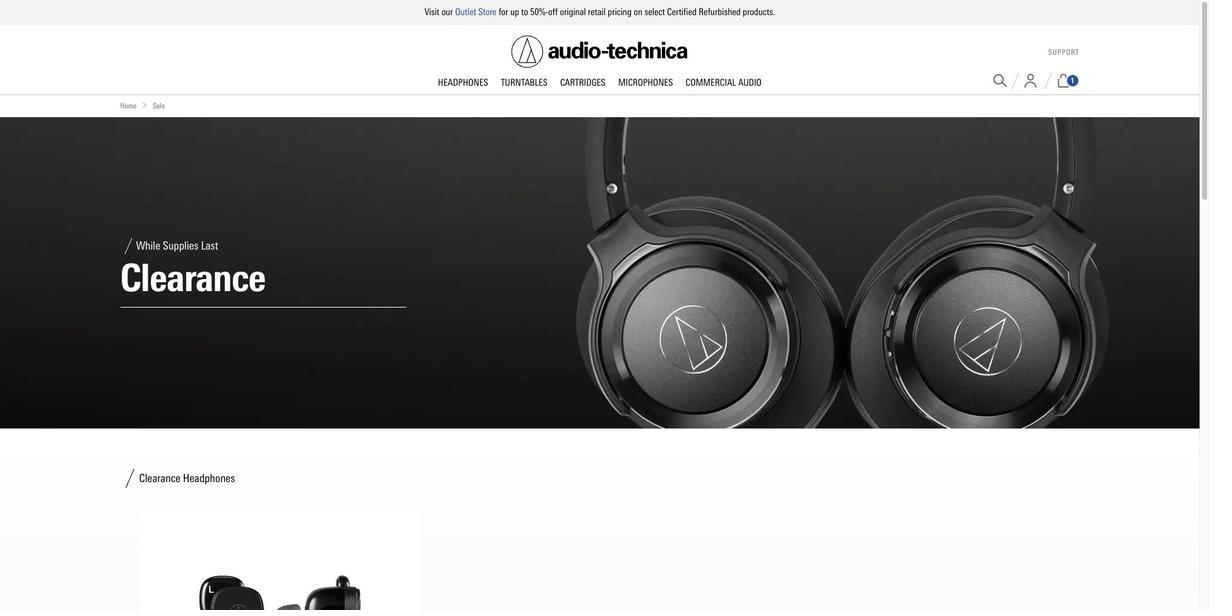 Task type: vqa. For each thing, say whether or not it's contained in the screenshot.
Moving inside the VM670SP Dual Moving Magnet Cartridge
no



Task type: locate. For each thing, give the bounding box(es) containing it.
to
[[521, 6, 528, 18]]

audio
[[738, 77, 762, 88]]

certified
[[667, 6, 697, 18]]

magnifying glass image
[[993, 74, 1007, 88]]

ath sq1tw image
[[151, 519, 410, 611]]

divider line image left basket image
[[1044, 73, 1052, 89]]

clearance for clearance headphones
[[139, 472, 180, 486]]

clearance headphones
[[139, 472, 235, 486]]

pricing
[[608, 6, 632, 18]]

select
[[645, 6, 665, 18]]

home
[[120, 101, 136, 110]]

original
[[560, 6, 586, 18]]

outlet store link
[[455, 6, 497, 18]]

2 divider line image from the left
[[1044, 73, 1052, 89]]

0 horizontal spatial headphones
[[183, 472, 235, 486]]

cartridges
[[560, 77, 606, 88]]

store logo image
[[512, 35, 688, 68]]

outlet
[[455, 6, 476, 18]]

for
[[499, 6, 508, 18]]

supplies
[[163, 239, 198, 253]]

1 vertical spatial clearance
[[139, 472, 180, 486]]

basket image
[[1056, 74, 1071, 88]]

our
[[442, 6, 453, 18]]

turntables
[[501, 77, 548, 88]]

1 divider line image from the left
[[1011, 73, 1019, 89]]

1 vertical spatial headphones
[[183, 472, 235, 486]]

1
[[1071, 76, 1074, 85]]

divider line image
[[1011, 73, 1019, 89], [1044, 73, 1052, 89]]

0 vertical spatial headphones
[[438, 77, 488, 88]]

microphones
[[618, 77, 673, 88]]

clearance
[[120, 255, 266, 301], [139, 472, 180, 486]]

up
[[510, 6, 519, 18]]

1 horizontal spatial divider line image
[[1044, 73, 1052, 89]]

sale
[[153, 101, 165, 110]]

0 vertical spatial clearance
[[120, 255, 266, 301]]

support link
[[1048, 48, 1080, 57]]

50%-
[[530, 6, 548, 18]]

last
[[201, 239, 218, 253]]

headphones
[[438, 77, 488, 88], [183, 472, 235, 486]]

0 horizontal spatial divider line image
[[1011, 73, 1019, 89]]

divider line image right 'magnifying glass' image
[[1011, 73, 1019, 89]]



Task type: describe. For each thing, give the bounding box(es) containing it.
support
[[1048, 48, 1080, 57]]

off
[[548, 6, 558, 18]]

on
[[634, 6, 643, 18]]

while
[[136, 239, 160, 253]]

turntables link
[[495, 77, 554, 89]]

breadcrumbs image
[[142, 102, 148, 108]]

home link
[[120, 100, 136, 112]]

1 link
[[1056, 74, 1080, 88]]

clearance for clearance
[[120, 255, 266, 301]]

headphones link
[[432, 77, 495, 89]]

commercial audio link
[[679, 77, 768, 89]]

cartridges link
[[554, 77, 612, 89]]

while supplies last
[[136, 239, 218, 253]]

products.
[[743, 6, 775, 18]]

visit
[[425, 6, 439, 18]]

1 horizontal spatial headphones
[[438, 77, 488, 88]]

store
[[478, 6, 497, 18]]

retail
[[588, 6, 606, 18]]

commercial
[[686, 77, 736, 88]]

visit our outlet store for up to 50%-off original retail pricing on select certified refurbished products.
[[425, 6, 775, 18]]

refurbished
[[699, 6, 741, 18]]

microphones link
[[612, 77, 679, 89]]

commercial audio
[[686, 77, 762, 88]]



